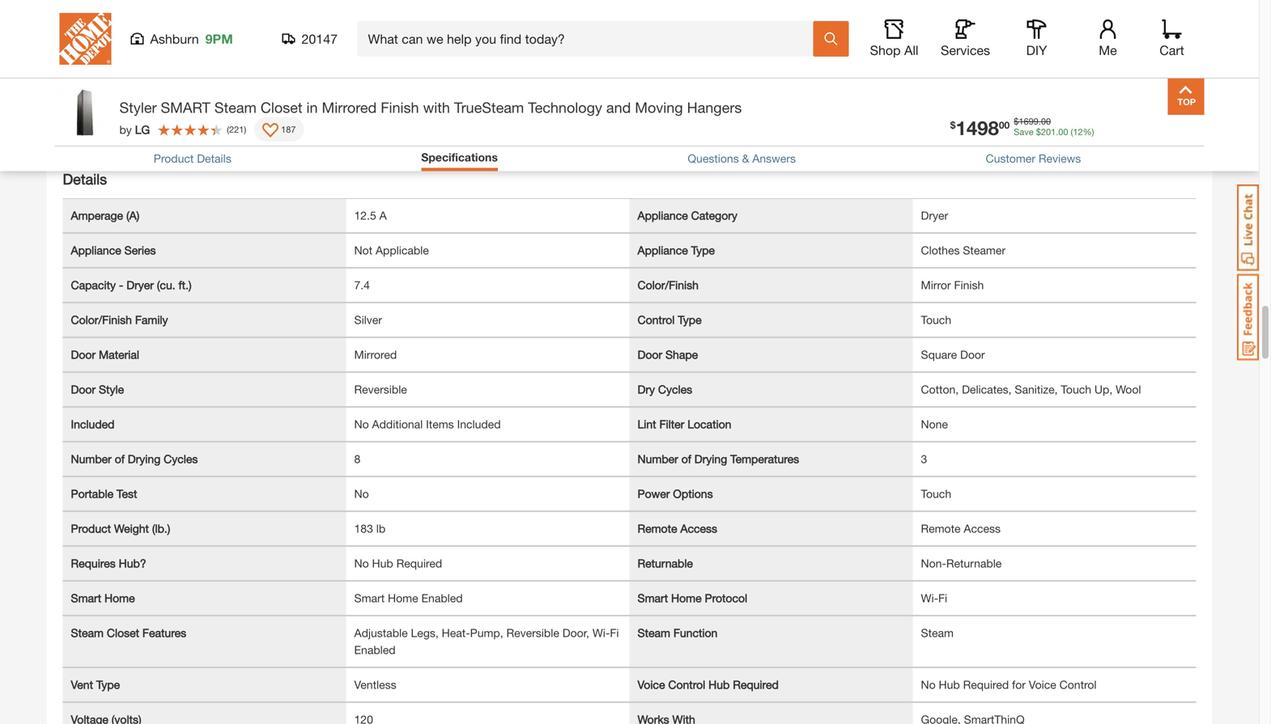 Task type: locate. For each thing, give the bounding box(es) containing it.
mirror finish
[[921, 279, 984, 292]]

closet
[[261, 99, 302, 116], [107, 627, 139, 640]]

lint filter location
[[638, 418, 732, 431]]

home up the steam closet features
[[104, 592, 135, 605]]

vent type
[[71, 679, 120, 692]]

appliance category
[[638, 209, 738, 222]]

0 horizontal spatial dryer
[[126, 279, 154, 292]]

cycles right the dry
[[658, 383, 693, 396]]

hub for no hub required
[[372, 557, 393, 571]]

voice down steam function
[[638, 679, 665, 692]]

no
[[354, 418, 369, 431], [354, 488, 369, 501], [354, 557, 369, 571], [921, 679, 936, 692]]

1 vertical spatial (in.)
[[147, 95, 165, 108]]

smart up steam function
[[638, 592, 668, 605]]

1 horizontal spatial required
[[733, 679, 779, 692]]

non-returnable
[[921, 557, 1002, 571]]

0 vertical spatial touch
[[921, 313, 952, 327]]

1 horizontal spatial details
[[197, 152, 231, 165]]

2 vertical spatial touch
[[921, 488, 952, 501]]

1 horizontal spatial returnable
[[947, 557, 1002, 571]]

portable test
[[71, 488, 137, 501]]

reversible left "door,"
[[507, 627, 559, 640]]

2 vertical spatial type
[[96, 679, 120, 692]]

type down category
[[691, 244, 715, 257]]

0 horizontal spatial voice
[[638, 679, 665, 692]]

all
[[905, 43, 919, 58]]

mirrored down 20147
[[322, 99, 377, 116]]

moving
[[635, 99, 683, 116]]

no hub required
[[354, 557, 442, 571]]

series
[[124, 244, 156, 257]]

0 vertical spatial mirrored
[[322, 99, 377, 116]]

door for mirrored
[[71, 348, 96, 362]]

product down the smart
[[154, 152, 194, 165]]

wi- down non-
[[921, 592, 939, 605]]

3 smart from the left
[[638, 592, 668, 605]]

1 home from the left
[[104, 592, 135, 605]]

1 smart from the left
[[71, 592, 101, 605]]

(in.) right width
[[147, 95, 165, 108]]

0 vertical spatial enabled
[[421, 592, 463, 605]]

of down "lint filter location"
[[682, 453, 691, 466]]

touch for control type
[[921, 313, 952, 327]]

reversible
[[354, 383, 407, 396], [507, 627, 559, 640]]

1 included from the left
[[71, 418, 115, 431]]

00 left 12 at the right
[[1059, 127, 1069, 137]]

. right save
[[1039, 116, 1041, 127]]

( inside the $ 1498 00 $ 1699 . 00 save $ 201 . 00 ( 12 %)
[[1071, 127, 1073, 137]]

live chat image
[[1237, 185, 1259, 271]]

in left "17.5"
[[307, 99, 318, 116]]

requires
[[71, 557, 116, 571]]

required
[[396, 557, 442, 571], [733, 679, 779, 692], [963, 679, 1009, 692]]

styler smart steam closet in mirrored finish with truesteam technology and moving hangers
[[119, 99, 742, 116]]

0 horizontal spatial home
[[104, 592, 135, 605]]

fi right "door,"
[[610, 627, 619, 640]]

smart down the requires
[[71, 592, 101, 605]]

3 home from the left
[[671, 592, 702, 605]]

1 number from the left
[[71, 453, 112, 466]]

home
[[104, 592, 135, 605], [388, 592, 418, 605], [671, 592, 702, 605]]

by lg
[[119, 123, 150, 136]]

details
[[197, 152, 231, 165], [63, 171, 107, 188]]

1 horizontal spatial smart
[[354, 592, 385, 605]]

in
[[379, 95, 388, 108], [307, 99, 318, 116]]

1 vertical spatial closet
[[107, 627, 139, 640]]

not applicable
[[354, 244, 429, 257]]

1 horizontal spatial access
[[964, 522, 1001, 536]]

2 horizontal spatial smart
[[638, 592, 668, 605]]

dryer right the "-"
[[126, 279, 154, 292]]

smart for smart home
[[71, 592, 101, 605]]

221
[[229, 124, 244, 135]]

2 home from the left
[[388, 592, 418, 605]]

fi down non-
[[939, 592, 948, 605]]

with
[[423, 99, 450, 116]]

1 vertical spatial reversible
[[507, 627, 559, 640]]

0 horizontal spatial finish
[[381, 99, 419, 116]]

1 horizontal spatial fi
[[939, 592, 948, 605]]

adjustable
[[354, 627, 408, 640]]

(in.) for product width (in.)
[[147, 95, 165, 108]]

access down options
[[681, 522, 718, 536]]

door for reversible
[[71, 383, 96, 396]]

remote access up non-returnable on the bottom of page
[[921, 522, 1001, 536]]

1 remote access from the left
[[638, 522, 718, 536]]

1 vertical spatial fi
[[610, 627, 619, 640]]

mirrored down silver
[[354, 348, 397, 362]]

reversible up additional
[[354, 383, 407, 396]]

up,
[[1095, 383, 1113, 396]]

2 drying from the left
[[695, 453, 727, 466]]

hub
[[372, 557, 393, 571], [709, 679, 730, 692], [939, 679, 960, 692]]

smart home enabled
[[354, 592, 463, 605]]

closet down smart home on the left of the page
[[107, 627, 139, 640]]

of
[[115, 453, 125, 466], [682, 453, 691, 466]]

door,
[[563, 627, 589, 640]]

type right vent
[[96, 679, 120, 692]]

number up portable
[[71, 453, 112, 466]]

0 horizontal spatial returnable
[[638, 557, 693, 571]]

1 returnable from the left
[[638, 557, 693, 571]]

dryer up clothes
[[921, 209, 948, 222]]

0 horizontal spatial access
[[681, 522, 718, 536]]

control up 'door shape'
[[638, 313, 675, 327]]

17.5 in
[[354, 95, 388, 108]]

0 vertical spatial type
[[691, 244, 715, 257]]

0 horizontal spatial remote access
[[638, 522, 718, 536]]

0 horizontal spatial required
[[396, 557, 442, 571]]

1 access from the left
[[681, 522, 718, 536]]

of up test
[[115, 453, 125, 466]]

hub left for
[[939, 679, 960, 692]]

2 horizontal spatial $
[[1036, 127, 1041, 137]]

ashburn 9pm
[[150, 31, 233, 47]]

details up amperage
[[63, 171, 107, 188]]

dry
[[638, 383, 655, 396]]

What can we help you find today? search field
[[368, 22, 813, 56]]

appliance down appliance category
[[638, 244, 688, 257]]

1 horizontal spatial closet
[[261, 99, 302, 116]]

0 horizontal spatial number
[[71, 453, 112, 466]]

1 horizontal spatial home
[[388, 592, 418, 605]]

enabled up heat-
[[421, 592, 463, 605]]

drying
[[128, 453, 161, 466], [695, 453, 727, 466]]

$ left 201
[[1014, 116, 1019, 127]]

1 of from the left
[[115, 453, 125, 466]]

steam down wi-fi
[[921, 627, 954, 640]]

control right for
[[1060, 679, 1097, 692]]

. left 12 at the right
[[1056, 127, 1059, 137]]

appliance for appliance type
[[638, 244, 688, 257]]

1 horizontal spatial hub
[[709, 679, 730, 692]]

1 vertical spatial color/finish
[[71, 313, 132, 327]]

product weight (lb.)
[[71, 522, 170, 536]]

product for product details
[[154, 152, 194, 165]]

2 access from the left
[[964, 522, 1001, 536]]

0 horizontal spatial fi
[[610, 627, 619, 640]]

display image
[[263, 123, 279, 139]]

1 vertical spatial touch
[[1061, 383, 1092, 396]]

control
[[638, 313, 675, 327], [668, 679, 706, 692], [1060, 679, 1097, 692]]

drying for cycles
[[128, 453, 161, 466]]

0 horizontal spatial remote
[[638, 522, 677, 536]]

$ right save
[[1036, 127, 1041, 137]]

home for smart home enabled
[[388, 592, 418, 605]]

me button
[[1082, 19, 1134, 58]]

1 horizontal spatial remote
[[921, 522, 961, 536]]

0 horizontal spatial $
[[951, 119, 956, 131]]

fi inside adjustable legs, heat-pump, reversible door, wi-fi enabled
[[610, 627, 619, 640]]

2 remote from the left
[[921, 522, 961, 536]]

0 vertical spatial (in.)
[[148, 60, 166, 73]]

(in.)
[[181, 25, 200, 39]]

0 horizontal spatial details
[[63, 171, 107, 188]]

0 horizontal spatial of
[[115, 453, 125, 466]]

0 horizontal spatial 00
[[999, 119, 1010, 131]]

remote access down power options
[[638, 522, 718, 536]]

type for vent type
[[96, 679, 120, 692]]

0 horizontal spatial closet
[[107, 627, 139, 640]]

0 vertical spatial details
[[197, 152, 231, 165]]

access up non-returnable on the bottom of page
[[964, 522, 1001, 536]]

1 horizontal spatial dryer
[[921, 209, 948, 222]]

in right "17.5"
[[379, 95, 388, 108]]

2 smart from the left
[[354, 592, 385, 605]]

type
[[691, 244, 715, 257], [678, 313, 702, 327], [96, 679, 120, 692]]

returnable up wi-fi
[[947, 557, 1002, 571]]

2 number from the left
[[638, 453, 678, 466]]

1 horizontal spatial number
[[638, 453, 678, 466]]

0 horizontal spatial hub
[[372, 557, 393, 571]]

1 vertical spatial enabled
[[354, 644, 396, 657]]

0 horizontal spatial wi-
[[593, 627, 610, 640]]

number up power
[[638, 453, 678, 466]]

00
[[1041, 116, 1051, 127], [999, 119, 1010, 131], [1059, 127, 1069, 137]]

by
[[119, 123, 132, 136]]

9pm
[[205, 31, 233, 47]]

1 drying from the left
[[128, 453, 161, 466]]

test
[[117, 488, 137, 501]]

17.5
[[354, 95, 376, 108]]

product for product width (in.)
[[71, 95, 111, 108]]

2 returnable from the left
[[947, 557, 1002, 571]]

smart for smart home protocol
[[638, 592, 668, 605]]

touch left up,
[[1061, 383, 1092, 396]]

0 horizontal spatial color/finish
[[71, 313, 132, 327]]

power options
[[638, 488, 713, 501]]

closet up 187 dropdown button
[[261, 99, 302, 116]]

hub down "lb"
[[372, 557, 393, 571]]

enabled down adjustable
[[354, 644, 396, 657]]

1 horizontal spatial drying
[[695, 453, 727, 466]]

smart
[[161, 99, 210, 116]]

1699
[[1019, 116, 1039, 127]]

hub down function
[[709, 679, 730, 692]]

2 horizontal spatial hub
[[939, 679, 960, 692]]

touch down 3
[[921, 488, 952, 501]]

1 horizontal spatial remote access
[[921, 522, 1001, 536]]

product down portable
[[71, 522, 111, 536]]

reviews
[[1039, 152, 1081, 165]]

details down ( 221 )
[[197, 152, 231, 165]]

2 of from the left
[[682, 453, 691, 466]]

shop
[[870, 43, 901, 58]]

a
[[379, 209, 387, 222]]

product left width
[[71, 95, 111, 108]]

appliance down amperage
[[71, 244, 121, 257]]

home down no hub required
[[388, 592, 418, 605]]

color/finish up 'control type'
[[638, 279, 699, 292]]

vent
[[71, 679, 93, 692]]

0 horizontal spatial cycles
[[164, 453, 198, 466]]

product left the depth
[[71, 60, 111, 73]]

1 vertical spatial finish
[[954, 279, 984, 292]]

2 horizontal spatial home
[[671, 592, 702, 605]]

0 horizontal spatial (
[[227, 124, 229, 135]]

smart up adjustable
[[354, 592, 385, 605]]

voice control hub required
[[638, 679, 779, 692]]

remote down power
[[638, 522, 677, 536]]

finish right mirror
[[954, 279, 984, 292]]

drying up test
[[128, 453, 161, 466]]

type up shape
[[678, 313, 702, 327]]

questions
[[688, 152, 739, 165]]

(in.) right the depth
[[148, 60, 166, 73]]

0 horizontal spatial included
[[71, 418, 115, 431]]

0 horizontal spatial enabled
[[354, 644, 396, 657]]

cotton,
[[921, 383, 959, 396]]

( left ")"
[[227, 124, 229, 135]]

height
[[145, 25, 178, 39]]

.
[[1039, 116, 1041, 127], [1056, 127, 1059, 137]]

0 vertical spatial cycles
[[658, 383, 693, 396]]

top button
[[1168, 79, 1205, 115]]

0 horizontal spatial smart
[[71, 592, 101, 605]]

cotton, delicates, sanitize, touch up, wool
[[921, 383, 1141, 396]]

1 horizontal spatial color/finish
[[638, 279, 699, 292]]

1 horizontal spatial (
[[1071, 127, 1073, 137]]

0 vertical spatial finish
[[381, 99, 419, 116]]

1 vertical spatial cycles
[[164, 453, 198, 466]]

returnable
[[638, 557, 693, 571], [947, 557, 1002, 571]]

0 vertical spatial color/finish
[[638, 279, 699, 292]]

appliance up appliance type
[[638, 209, 688, 222]]

1 horizontal spatial voice
[[1029, 679, 1057, 692]]

returnable up smart home protocol
[[638, 557, 693, 571]]

1 vertical spatial dryer
[[126, 279, 154, 292]]

door material
[[71, 348, 139, 362]]

2 horizontal spatial required
[[963, 679, 1009, 692]]

$ left save
[[951, 119, 956, 131]]

0 vertical spatial wi-
[[921, 592, 939, 605]]

appliance for appliance series
[[71, 244, 121, 257]]

voice right for
[[1029, 679, 1057, 692]]

(lb.)
[[152, 522, 170, 536]]

1 horizontal spatial of
[[682, 453, 691, 466]]

steam for steam function
[[638, 627, 670, 640]]

smart
[[71, 592, 101, 605], [354, 592, 385, 605], [638, 592, 668, 605]]

required for no hub required for voice control
[[963, 679, 1009, 692]]

0 horizontal spatial drying
[[128, 453, 161, 466]]

features
[[142, 627, 186, 640]]

of for temperatures
[[682, 453, 691, 466]]

drying down location
[[695, 453, 727, 466]]

steam left function
[[638, 627, 670, 640]]

enabled inside adjustable legs, heat-pump, reversible door, wi-fi enabled
[[354, 644, 396, 657]]

color/finish up the door material
[[71, 313, 132, 327]]

feedback link image
[[1237, 274, 1259, 361]]

home for smart home
[[104, 592, 135, 605]]

steam closet features
[[71, 627, 186, 640]]

no for no hub required
[[354, 557, 369, 571]]

touch down mirror
[[921, 313, 952, 327]]

00 left save
[[999, 119, 1010, 131]]

remote up non-
[[921, 522, 961, 536]]

2 horizontal spatial 00
[[1059, 127, 1069, 137]]

answers
[[753, 152, 796, 165]]

187 button
[[254, 117, 304, 142]]

included down door style
[[71, 418, 115, 431]]

187
[[281, 124, 296, 135]]

lint
[[638, 418, 656, 431]]

ventless
[[354, 679, 396, 692]]

door left style
[[71, 383, 96, 396]]

(in.)
[[148, 60, 166, 73], [147, 95, 165, 108]]

material
[[99, 348, 139, 362]]

0 horizontal spatial reversible
[[354, 383, 407, 396]]

smart home
[[71, 592, 135, 605]]

1 horizontal spatial wi-
[[921, 592, 939, 605]]

door for 72
[[71, 25, 96, 39]]

1 horizontal spatial reversible
[[507, 627, 559, 640]]

cycles up (lb.)
[[164, 453, 198, 466]]

enabled
[[421, 592, 463, 605], [354, 644, 396, 657]]

1 horizontal spatial included
[[457, 418, 501, 431]]

no for no hub required for voice control
[[921, 679, 936, 692]]

1 vertical spatial wi-
[[593, 627, 610, 640]]

$
[[1014, 116, 1019, 127], [951, 119, 956, 131], [1036, 127, 1041, 137]]

home up steam function
[[671, 592, 702, 605]]

the home depot logo image
[[60, 13, 111, 65]]

201
[[1041, 127, 1056, 137]]

portable
[[71, 488, 113, 501]]

included right items
[[457, 418, 501, 431]]

door left opening
[[71, 25, 96, 39]]

( left the %)
[[1071, 127, 1073, 137]]

style
[[99, 383, 124, 396]]

number
[[71, 453, 112, 466], [638, 453, 678, 466]]

wi- right "door,"
[[593, 627, 610, 640]]

remote
[[638, 522, 677, 536], [921, 522, 961, 536]]

finish right "17.5"
[[381, 99, 419, 116]]

00 right the 1699
[[1041, 116, 1051, 127]]

1 vertical spatial type
[[678, 313, 702, 327]]

1 vertical spatial details
[[63, 171, 107, 188]]

steam down smart home on the left of the page
[[71, 627, 104, 640]]

door left material
[[71, 348, 96, 362]]



Task type: vqa. For each thing, say whether or not it's contained in the screenshot.


Task type: describe. For each thing, give the bounding box(es) containing it.
type for control type
[[678, 313, 702, 327]]

color/finish for color/finish
[[638, 279, 699, 292]]

number of drying temperatures
[[638, 453, 799, 466]]

styler
[[119, 99, 157, 116]]

72
[[354, 25, 367, 39]]

save
[[1014, 127, 1034, 137]]

required for no hub required
[[396, 557, 442, 571]]

silver
[[354, 313, 382, 327]]

color/finish family
[[71, 313, 168, 327]]

1 horizontal spatial in
[[379, 95, 388, 108]]

hub?
[[119, 557, 146, 571]]

heat-
[[442, 627, 470, 640]]

lg
[[135, 123, 150, 136]]

2 remote access from the left
[[921, 522, 1001, 536]]

20147
[[302, 31, 338, 47]]

amperage (a)
[[71, 209, 140, 222]]

(a)
[[126, 209, 140, 222]]

diy button
[[1011, 19, 1063, 58]]

depth
[[114, 60, 145, 73]]

of for cycles
[[115, 453, 125, 466]]

customer
[[986, 152, 1036, 165]]

smart home protocol
[[638, 592, 748, 605]]

non-
[[921, 557, 947, 571]]

ashburn
[[150, 31, 199, 47]]

function
[[674, 627, 718, 640]]

category
[[691, 209, 738, 222]]

steam for steam
[[921, 627, 954, 640]]

services
[[941, 43, 990, 58]]

smart for smart home enabled
[[354, 592, 385, 605]]

183
[[354, 522, 373, 536]]

type for appliance type
[[691, 244, 715, 257]]

2 voice from the left
[[1029, 679, 1057, 692]]

technology
[[528, 99, 602, 116]]

no for no
[[354, 488, 369, 501]]

1 horizontal spatial 00
[[1041, 116, 1051, 127]]

1 horizontal spatial $
[[1014, 116, 1019, 127]]

1 horizontal spatial enabled
[[421, 592, 463, 605]]

product details
[[154, 152, 231, 165]]

product depth (in.)
[[71, 60, 166, 73]]

diy
[[1027, 43, 1047, 58]]

amperage
[[71, 209, 123, 222]]

number of drying cycles
[[71, 453, 198, 466]]

drying for temperatures
[[695, 453, 727, 466]]

3
[[921, 453, 927, 466]]

temperatures
[[731, 453, 799, 466]]

shop all button
[[869, 19, 920, 58]]

shop all
[[870, 43, 919, 58]]

no for no additional items included
[[354, 418, 369, 431]]

opening
[[99, 25, 142, 39]]

ft.)
[[179, 279, 192, 292]]

specifications
[[421, 151, 498, 164]]

product for product weight (lb.)
[[71, 522, 111, 536]]

applicable
[[376, 244, 429, 257]]

dry cycles
[[638, 383, 693, 396]]

1 vertical spatial mirrored
[[354, 348, 397, 362]]

0 horizontal spatial .
[[1039, 116, 1041, 127]]

legs,
[[411, 627, 439, 640]]

183 lb
[[354, 522, 386, 536]]

appliance for appliance category
[[638, 209, 688, 222]]

7.4
[[354, 279, 370, 292]]

home for smart home protocol
[[671, 592, 702, 605]]

touch for power options
[[921, 488, 952, 501]]

1 horizontal spatial .
[[1056, 127, 1059, 137]]

0 vertical spatial fi
[[939, 592, 948, 605]]

clothes
[[921, 244, 960, 257]]

weight
[[114, 522, 149, 536]]

cart
[[1160, 43, 1185, 58]]

8
[[354, 453, 361, 466]]

0 vertical spatial reversible
[[354, 383, 407, 396]]

family
[[135, 313, 168, 327]]

capacity
[[71, 279, 116, 292]]

0 horizontal spatial in
[[307, 99, 318, 116]]

1 horizontal spatial finish
[[954, 279, 984, 292]]

reversible inside adjustable legs, heat-pump, reversible door, wi-fi enabled
[[507, 627, 559, 640]]

12.5
[[354, 209, 376, 222]]

1498
[[956, 116, 999, 139]]

$ 1498 00 $ 1699 . 00 save $ 201 . 00 ( 12 %)
[[951, 116, 1094, 139]]

(cu.
[[157, 279, 175, 292]]

hangers
[[687, 99, 742, 116]]

customer reviews
[[986, 152, 1081, 165]]

truesteam
[[454, 99, 524, 116]]

0 vertical spatial closet
[[261, 99, 302, 116]]

1 voice from the left
[[638, 679, 665, 692]]

door shape
[[638, 348, 698, 362]]

for
[[1012, 679, 1026, 692]]

door opening height (in.)
[[71, 25, 200, 39]]

no hub required for voice control
[[921, 679, 1097, 692]]

protocol
[[705, 592, 748, 605]]

lb
[[376, 522, 386, 536]]

20147 button
[[282, 31, 338, 47]]

services button
[[940, 19, 992, 58]]

door right square
[[960, 348, 985, 362]]

cart link
[[1154, 19, 1190, 58]]

number for number of drying cycles
[[71, 453, 112, 466]]

steam up ( 221 )
[[214, 99, 257, 116]]

1 remote from the left
[[638, 522, 677, 536]]

color/finish for color/finish family
[[71, 313, 132, 327]]

hub for no hub required for voice control
[[939, 679, 960, 692]]

none
[[921, 418, 948, 431]]

control type
[[638, 313, 702, 327]]

filter
[[660, 418, 685, 431]]

number for number of drying temperatures
[[638, 453, 678, 466]]

wi- inside adjustable legs, heat-pump, reversible door, wi-fi enabled
[[593, 627, 610, 640]]

delicates,
[[962, 383, 1012, 396]]

not
[[354, 244, 373, 257]]

(in.) for product depth (in.)
[[148, 60, 166, 73]]

product image image
[[59, 87, 111, 139]]

requires hub?
[[71, 557, 146, 571]]

door left shape
[[638, 348, 662, 362]]

2 included from the left
[[457, 418, 501, 431]]

mirror
[[921, 279, 951, 292]]

product for product depth (in.)
[[71, 60, 111, 73]]

additional
[[372, 418, 423, 431]]

%)
[[1083, 127, 1094, 137]]

)
[[244, 124, 246, 135]]

pump,
[[470, 627, 503, 640]]

control down function
[[668, 679, 706, 692]]

0 vertical spatial dryer
[[921, 209, 948, 222]]

steamer
[[963, 244, 1006, 257]]

1 horizontal spatial cycles
[[658, 383, 693, 396]]

12
[[1073, 127, 1083, 137]]

steam for steam closet features
[[71, 627, 104, 640]]

square
[[921, 348, 957, 362]]



